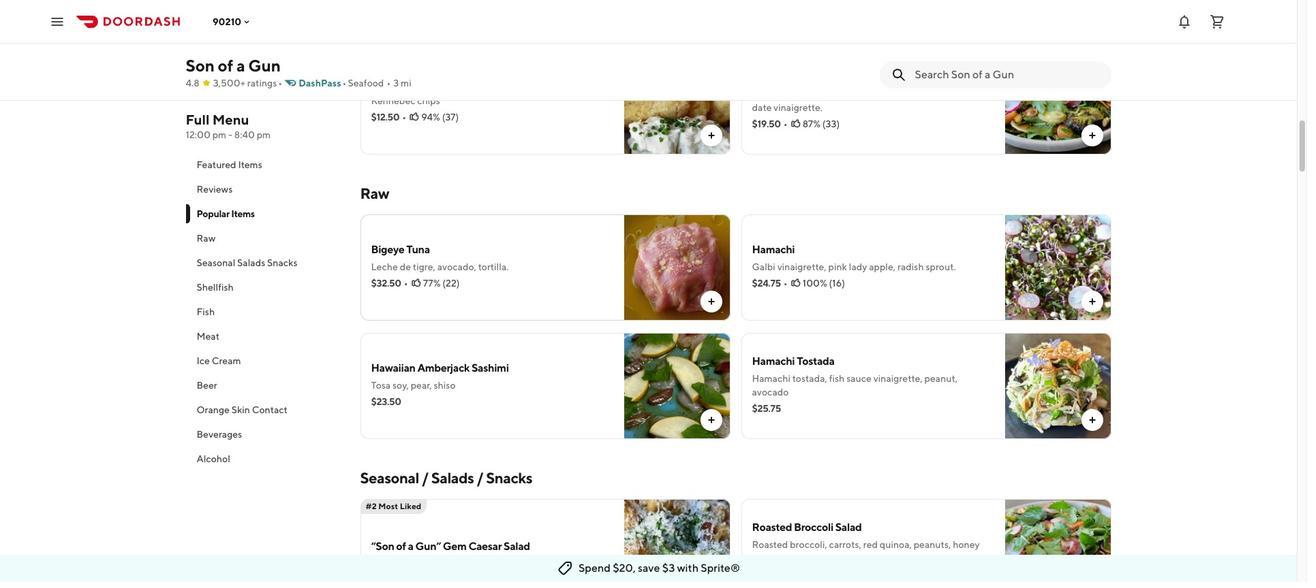 Task type: vqa. For each thing, say whether or not it's contained in the screenshot.
"$5."
no



Task type: describe. For each thing, give the bounding box(es) containing it.
87%
[[803, 119, 821, 130]]

hamachi galbi vinaigrette, pink lady apple, radish sprout.
[[752, 243, 956, 273]]

hamachi for galbi
[[752, 243, 795, 256]]

87% (33)
[[803, 119, 840, 130]]

12:00
[[186, 130, 211, 140]]

tuna
[[406, 243, 430, 256]]

hamachi image
[[1005, 215, 1111, 321]]

1 horizontal spatial add item to cart image
[[1087, 130, 1098, 141]]

77%
[[423, 278, 441, 289]]

spend
[[579, 562, 611, 575]]

3,500+ ratings •
[[213, 78, 282, 89]]

sprite®
[[701, 562, 740, 575]]

gem
[[443, 541, 467, 553]]

$12.50 •
[[371, 112, 406, 123]]

3,500+
[[213, 78, 245, 89]]

son
[[186, 56, 215, 75]]

add item to cart image for galbi
[[1087, 297, 1098, 307]]

$24.75 •
[[752, 278, 788, 289]]

3 hamachi from the top
[[752, 374, 791, 384]]

#2
[[366, 502, 377, 512]]

seasonal salads snacks
[[197, 258, 298, 269]]

peanut,
[[925, 374, 958, 384]]

hamachi tostada hamachi tostada, fish sauce vinaigrette, peanut, avocado $25.75
[[752, 355, 958, 414]]

4.8
[[186, 78, 199, 89]]

tostada,
[[793, 374, 828, 384]]

vinaigrette. inside roasted broccoli salad roasted broccoli, carrots, red quinoa, peanuts, honey date vinaigrette.
[[774, 553, 823, 564]]

mi
[[401, 78, 411, 89]]

• for $12.50 •
[[402, 112, 406, 123]]

gun"
[[415, 541, 441, 553]]

sashimi
[[472, 362, 509, 375]]

full menu 12:00 pm - 8:40 pm
[[186, 112, 271, 140]]

ice cream button
[[186, 349, 344, 374]]

ice
[[197, 356, 210, 367]]

sauce
[[847, 374, 872, 384]]

Item Search search field
[[915, 67, 1101, 82]]

1 / from the left
[[422, 470, 429, 487]]

honey inside roasted broccoli, carrots, red quinoa, peanuts, honey date vinaigrette.
[[953, 89, 980, 100]]

shiso
[[434, 380, 456, 391]]

spend $20, save $3 with sprite®
[[579, 562, 740, 575]]

tostada
[[797, 355, 835, 368]]

contact
[[252, 405, 288, 416]]

open menu image
[[49, 13, 65, 30]]

dip
[[460, 77, 478, 90]]

(37)
[[442, 112, 459, 123]]

full
[[186, 112, 210, 127]]

sprout.
[[926, 262, 956, 273]]

• right ratings at the top left of the page
[[278, 78, 282, 89]]

of for son
[[218, 56, 233, 75]]

caesar
[[469, 541, 502, 553]]

soy,
[[393, 380, 409, 391]]

orange skin contact button
[[186, 398, 344, 423]]

liked
[[400, 502, 422, 512]]

avocado,
[[437, 262, 476, 273]]

ice cream
[[197, 356, 241, 367]]

galbi
[[752, 262, 776, 273]]

carmelized onion dip image
[[624, 48, 730, 155]]

meat button
[[186, 324, 344, 349]]

1 pm from the left
[[212, 130, 226, 140]]

"son of a gun" gem caesar salad
[[371, 541, 530, 553]]

date inside roasted broccoli, carrots, red quinoa, peanuts, honey date vinaigrette.
[[752, 102, 772, 113]]

roasted broccoli, carrots, red quinoa, peanuts, honey date vinaigrette.
[[752, 89, 980, 113]]

save
[[638, 562, 660, 575]]

dashpass
[[299, 78, 341, 89]]

salads inside seasonal salads snacks button
[[237, 258, 265, 269]]

(16)
[[829, 278, 845, 289]]

red inside roasted broccoli salad roasted broccoli, carrots, red quinoa, peanuts, honey date vinaigrette.
[[863, 540, 878, 551]]

(22)
[[443, 278, 460, 289]]

beverages button
[[186, 423, 344, 447]]

vinaigrette, inside hamachi galbi vinaigrette, pink lady apple, radish sprout.
[[778, 262, 827, 273]]

roasted for broccoli
[[752, 521, 792, 534]]

orange skin contact
[[197, 405, 288, 416]]

seasonal for seasonal salads snacks
[[197, 258, 235, 269]]

• for dashpass •
[[343, 78, 347, 89]]

alcohol
[[197, 454, 230, 465]]

pear,
[[411, 380, 432, 391]]

• for seafood • 3 mi
[[387, 78, 391, 89]]

hawaiian amberjack sashimi tosa soy, pear, shiso $23.50
[[371, 362, 509, 408]]

with
[[677, 562, 699, 575]]

popular
[[197, 209, 230, 219]]

amberjack
[[417, 362, 470, 375]]

hamachi for tostada
[[752, 355, 795, 368]]

add item to cart image for tuna
[[706, 297, 717, 307]]

• for $32.50 •
[[404, 278, 408, 289]]

$32.50
[[371, 278, 401, 289]]

hamachi tostada image
[[1005, 333, 1111, 440]]

beer button
[[186, 374, 344, 398]]

fish button
[[186, 300, 344, 324]]

carmelized onion dip kennebec chips
[[371, 77, 478, 106]]

$23.50
[[371, 397, 401, 408]]

$19.50 •
[[752, 119, 788, 130]]

gun
[[248, 56, 281, 75]]

items for popular items
[[231, 209, 255, 219]]

peanuts, inside roasted broccoli, carrots, red quinoa, peanuts, honey date vinaigrette.
[[914, 89, 951, 100]]

apple,
[[869, 262, 896, 273]]

reviews button
[[186, 177, 344, 202]]

skin
[[232, 405, 250, 416]]



Task type: locate. For each thing, give the bounding box(es) containing it.
add item to cart image
[[1087, 130, 1098, 141], [706, 415, 717, 426]]

1 vertical spatial salad
[[504, 541, 530, 553]]

bigeye tuna image
[[624, 215, 730, 321]]

8:40
[[234, 130, 255, 140]]

$3
[[662, 562, 675, 575]]

seafood
[[348, 78, 384, 89]]

1 horizontal spatial /
[[477, 470, 484, 487]]

0 vertical spatial broccoli,
[[790, 89, 827, 100]]

0 horizontal spatial salad
[[504, 541, 530, 553]]

• right $19.50
[[784, 119, 788, 130]]

-
[[228, 130, 232, 140]]

vinaigrette. up 87%
[[774, 102, 823, 113]]

pm
[[212, 130, 226, 140], [257, 130, 271, 140]]

0 vertical spatial vinaigrette,
[[778, 262, 827, 273]]

vinaigrette, right sauce
[[874, 374, 923, 384]]

2 red from the top
[[863, 540, 878, 551]]

seafood • 3 mi
[[348, 78, 411, 89]]

1 broccoli, from the top
[[790, 89, 827, 100]]

"son of a gun" gem caesar salad image
[[624, 500, 730, 583]]

2 vertical spatial roasted
[[752, 540, 788, 551]]

featured items
[[197, 160, 262, 170]]

hawaiian amberjack sashimi image
[[624, 333, 730, 440]]

1 honey from the top
[[953, 89, 980, 100]]

vinaigrette, inside hamachi tostada hamachi tostada, fish sauce vinaigrette, peanut, avocado $25.75
[[874, 374, 923, 384]]

broccoli
[[794, 521, 834, 534]]

broccoli, inside roasted broccoli, carrots, red quinoa, peanuts, honey date vinaigrette.
[[790, 89, 827, 100]]

of right ""son" on the left bottom of the page
[[396, 541, 406, 553]]

0 vertical spatial roasted broccoli salad image
[[1005, 48, 1111, 155]]

1 horizontal spatial of
[[396, 541, 406, 553]]

fish
[[829, 374, 845, 384]]

salad right broccoli
[[835, 521, 862, 534]]

menu
[[212, 112, 249, 127]]

dashpass •
[[299, 78, 347, 89]]

a left gun" at left
[[408, 541, 414, 553]]

$19.50
[[752, 119, 781, 130]]

orange
[[197, 405, 230, 416]]

bigeye
[[371, 243, 405, 256]]

1 roasted broccoli salad image from the top
[[1005, 48, 1111, 155]]

77% (22)
[[423, 278, 460, 289]]

raw
[[360, 185, 389, 202], [197, 233, 216, 244]]

/
[[422, 470, 429, 487], [477, 470, 484, 487]]

1 vertical spatial red
[[863, 540, 878, 551]]

hawaiian
[[371, 362, 416, 375]]

items for featured items
[[238, 160, 262, 170]]

1 horizontal spatial snacks
[[486, 470, 532, 487]]

pm right 8:40
[[257, 130, 271, 140]]

items right popular
[[231, 209, 255, 219]]

2 quinoa, from the top
[[880, 540, 912, 551]]

0 horizontal spatial seasonal
[[197, 258, 235, 269]]

roasted
[[752, 89, 788, 100], [752, 521, 792, 534], [752, 540, 788, 551]]

0 vertical spatial of
[[218, 56, 233, 75]]

1 vertical spatial carrots,
[[829, 540, 862, 551]]

carrots,
[[829, 89, 862, 100], [829, 540, 862, 551]]

honey inside roasted broccoli salad roasted broccoli, carrots, red quinoa, peanuts, honey date vinaigrette.
[[953, 540, 980, 551]]

0 horizontal spatial salads
[[237, 258, 265, 269]]

onion
[[428, 77, 459, 90]]

1 vertical spatial broccoli,
[[790, 540, 827, 551]]

roasted broccoli salad image
[[1005, 48, 1111, 155], [1005, 500, 1111, 583]]

2 vertical spatial hamachi
[[752, 374, 791, 384]]

2 hamachi from the top
[[752, 355, 795, 368]]

0 vertical spatial a
[[236, 56, 245, 75]]

of
[[218, 56, 233, 75], [396, 541, 406, 553]]

vinaigrette. inside roasted broccoli, carrots, red quinoa, peanuts, honey date vinaigrette.
[[774, 102, 823, 113]]

1 vertical spatial add item to cart image
[[706, 415, 717, 426]]

0 vertical spatial add item to cart image
[[1087, 130, 1098, 141]]

0 vertical spatial items
[[238, 160, 262, 170]]

1 quinoa, from the top
[[880, 89, 912, 100]]

0 horizontal spatial raw
[[197, 233, 216, 244]]

seasonal
[[197, 258, 235, 269], [360, 470, 419, 487]]

2 peanuts, from the top
[[914, 540, 951, 551]]

1 vertical spatial items
[[231, 209, 255, 219]]

1 hamachi from the top
[[752, 243, 795, 256]]

1 vertical spatial snacks
[[486, 470, 532, 487]]

2 roasted broccoli salad image from the top
[[1005, 500, 1111, 583]]

1 red from the top
[[863, 89, 878, 100]]

1 vertical spatial quinoa,
[[880, 540, 912, 551]]

0 vertical spatial snacks
[[267, 258, 298, 269]]

1 vertical spatial raw
[[197, 233, 216, 244]]

tosa
[[371, 380, 391, 391]]

date inside roasted broccoli salad roasted broccoli, carrots, red quinoa, peanuts, honey date vinaigrette.
[[752, 553, 772, 564]]

0 horizontal spatial add item to cart image
[[706, 415, 717, 426]]

0 vertical spatial red
[[863, 89, 878, 100]]

carmelized
[[371, 77, 426, 90]]

roasted broccoli salad roasted broccoli, carrots, red quinoa, peanuts, honey date vinaigrette.
[[752, 521, 980, 564]]

broccoli, up 87%
[[790, 89, 827, 100]]

shellfish
[[197, 282, 234, 293]]

0 horizontal spatial /
[[422, 470, 429, 487]]

0 items, open order cart image
[[1209, 13, 1226, 30]]

• for $19.50 •
[[784, 119, 788, 130]]

seasonal salads snacks button
[[186, 251, 344, 275]]

2 date from the top
[[752, 553, 772, 564]]

0 horizontal spatial vinaigrette,
[[778, 262, 827, 273]]

0 vertical spatial quinoa,
[[880, 89, 912, 100]]

son of a gun
[[186, 56, 281, 75]]

chips
[[417, 95, 440, 106]]

snacks
[[267, 258, 298, 269], [486, 470, 532, 487]]

0 vertical spatial raw
[[360, 185, 389, 202]]

• right $12.50
[[402, 112, 406, 123]]

1 vertical spatial date
[[752, 553, 772, 564]]

a for gun"
[[408, 541, 414, 553]]

• left seafood
[[343, 78, 347, 89]]

salad inside roasted broccoli salad roasted broccoli, carrots, red quinoa, peanuts, honey date vinaigrette.
[[835, 521, 862, 534]]

notification bell image
[[1177, 13, 1193, 30]]

2 carrots, from the top
[[829, 540, 862, 551]]

2 honey from the top
[[953, 540, 980, 551]]

peanuts,
[[914, 89, 951, 100], [914, 540, 951, 551]]

1 horizontal spatial pm
[[257, 130, 271, 140]]

1 horizontal spatial seasonal
[[360, 470, 419, 487]]

1 vertical spatial honey
[[953, 540, 980, 551]]

carrots, up (33)
[[829, 89, 862, 100]]

0 vertical spatial seasonal
[[197, 258, 235, 269]]

salad right caesar
[[504, 541, 530, 553]]

100% (16)
[[803, 278, 845, 289]]

add item to cart image
[[706, 130, 717, 141], [706, 297, 717, 307], [1087, 297, 1098, 307], [1087, 415, 1098, 426]]

• for $24.75 •
[[784, 278, 788, 289]]

0 vertical spatial vinaigrette.
[[774, 102, 823, 113]]

#2 most liked
[[366, 502, 422, 512]]

most
[[379, 502, 398, 512]]

vinaigrette,
[[778, 262, 827, 273], [874, 374, 923, 384]]

$12.50
[[371, 112, 400, 123]]

popular items
[[197, 209, 255, 219]]

0 vertical spatial roasted
[[752, 89, 788, 100]]

carrots, inside roasted broccoli salad roasted broccoli, carrots, red quinoa, peanuts, honey date vinaigrette.
[[829, 540, 862, 551]]

seasonal up shellfish
[[197, 258, 235, 269]]

94%
[[421, 112, 440, 123]]

1 horizontal spatial salads
[[431, 470, 474, 487]]

1 vertical spatial of
[[396, 541, 406, 553]]

raw inside button
[[197, 233, 216, 244]]

red
[[863, 89, 878, 100], [863, 540, 878, 551]]

0 vertical spatial honey
[[953, 89, 980, 100]]

carrots, inside roasted broccoli, carrots, red quinoa, peanuts, honey date vinaigrette.
[[829, 89, 862, 100]]

raw button
[[186, 226, 344, 251]]

1 roasted from the top
[[752, 89, 788, 100]]

raw up bigeye
[[360, 185, 389, 202]]

de
[[400, 262, 411, 273]]

0 vertical spatial carrots,
[[829, 89, 862, 100]]

leche
[[371, 262, 398, 273]]

bigeye tuna leche de tigre, avocado, tortilla.
[[371, 243, 509, 273]]

salads
[[237, 258, 265, 269], [431, 470, 474, 487]]

carrots, down broccoli
[[829, 540, 862, 551]]

date up $19.50
[[752, 102, 772, 113]]

seasonal for seasonal / salads / snacks
[[360, 470, 419, 487]]

featured items button
[[186, 153, 344, 177]]

of for "son
[[396, 541, 406, 553]]

0 horizontal spatial of
[[218, 56, 233, 75]]

1 date from the top
[[752, 102, 772, 113]]

1 carrots, from the top
[[829, 89, 862, 100]]

quinoa, inside roasted broccoli, carrots, red quinoa, peanuts, honey date vinaigrette.
[[880, 89, 912, 100]]

0 vertical spatial peanuts,
[[914, 89, 951, 100]]

items up reviews button
[[238, 160, 262, 170]]

hamachi inside hamachi galbi vinaigrette, pink lady apple, radish sprout.
[[752, 243, 795, 256]]

3 roasted from the top
[[752, 540, 788, 551]]

1 vertical spatial peanuts,
[[914, 540, 951, 551]]

$24.75
[[752, 278, 781, 289]]

avocado
[[752, 387, 789, 398]]

1 vertical spatial salads
[[431, 470, 474, 487]]

radish
[[898, 262, 924, 273]]

broccoli, inside roasted broccoli salad roasted broccoli, carrots, red quinoa, peanuts, honey date vinaigrette.
[[790, 540, 827, 551]]

broccoli, down broccoli
[[790, 540, 827, 551]]

2 / from the left
[[477, 470, 484, 487]]

lady
[[849, 262, 867, 273]]

(33)
[[823, 119, 840, 130]]

cream
[[212, 356, 241, 367]]

2 broccoli, from the top
[[790, 540, 827, 551]]

$32.50 •
[[371, 278, 408, 289]]

1 vertical spatial hamachi
[[752, 355, 795, 368]]

1 horizontal spatial a
[[408, 541, 414, 553]]

fish
[[197, 307, 215, 318]]

seasonal / salads / snacks
[[360, 470, 532, 487]]

seasonal inside button
[[197, 258, 235, 269]]

• left 3
[[387, 78, 391, 89]]

beer
[[197, 380, 217, 391]]

1 horizontal spatial salad
[[835, 521, 862, 534]]

0 horizontal spatial a
[[236, 56, 245, 75]]

3
[[394, 78, 399, 89]]

0 vertical spatial hamachi
[[752, 243, 795, 256]]

seasonal up the most
[[360, 470, 419, 487]]

snacks inside button
[[267, 258, 298, 269]]

1 vertical spatial roasted
[[752, 521, 792, 534]]

1 vertical spatial vinaigrette,
[[874, 374, 923, 384]]

0 horizontal spatial pm
[[212, 130, 226, 140]]

meat
[[197, 331, 220, 342]]

2 vinaigrette. from the top
[[774, 553, 823, 564]]

pm left '-'
[[212, 130, 226, 140]]

100%
[[803, 278, 827, 289]]

• down 'de'
[[404, 278, 408, 289]]

peanuts, inside roasted broccoli salad roasted broccoli, carrots, red quinoa, peanuts, honey date vinaigrette.
[[914, 540, 951, 551]]

of up 3,500+
[[218, 56, 233, 75]]

2 pm from the left
[[257, 130, 271, 140]]

1 vertical spatial seasonal
[[360, 470, 419, 487]]

a up 3,500+ ratings •
[[236, 56, 245, 75]]

broccoli,
[[790, 89, 827, 100], [790, 540, 827, 551]]

kennebec
[[371, 95, 415, 106]]

red inside roasted broccoli, carrots, red quinoa, peanuts, honey date vinaigrette.
[[863, 89, 878, 100]]

1 peanuts, from the top
[[914, 89, 951, 100]]

pink
[[829, 262, 847, 273]]

vinaigrette, up 100%
[[778, 262, 827, 273]]

1 vertical spatial a
[[408, 541, 414, 553]]

0 vertical spatial date
[[752, 102, 772, 113]]

2 roasted from the top
[[752, 521, 792, 534]]

tortilla.
[[478, 262, 509, 273]]

roasted inside roasted broccoli, carrots, red quinoa, peanuts, honey date vinaigrette.
[[752, 89, 788, 100]]

roasted for broccoli,
[[752, 89, 788, 100]]

quinoa, inside roasted broccoli salad roasted broccoli, carrots, red quinoa, peanuts, honey date vinaigrette.
[[880, 540, 912, 551]]

• right $24.75
[[784, 278, 788, 289]]

1 vertical spatial roasted broccoli salad image
[[1005, 500, 1111, 583]]

1 vinaigrette. from the top
[[774, 102, 823, 113]]

1 horizontal spatial vinaigrette,
[[874, 374, 923, 384]]

raw down popular
[[197, 233, 216, 244]]

items inside button
[[238, 160, 262, 170]]

add item to cart image for tostada
[[1087, 415, 1098, 426]]

1 vertical spatial vinaigrette.
[[774, 553, 823, 564]]

1 horizontal spatial raw
[[360, 185, 389, 202]]

0 horizontal spatial snacks
[[267, 258, 298, 269]]

0 vertical spatial salads
[[237, 258, 265, 269]]

alcohol button
[[186, 447, 344, 472]]

date right the sprite®
[[752, 553, 772, 564]]

a for gun
[[236, 56, 245, 75]]

"son
[[371, 541, 394, 553]]

0 vertical spatial salad
[[835, 521, 862, 534]]

vinaigrette. down broccoli
[[774, 553, 823, 564]]



